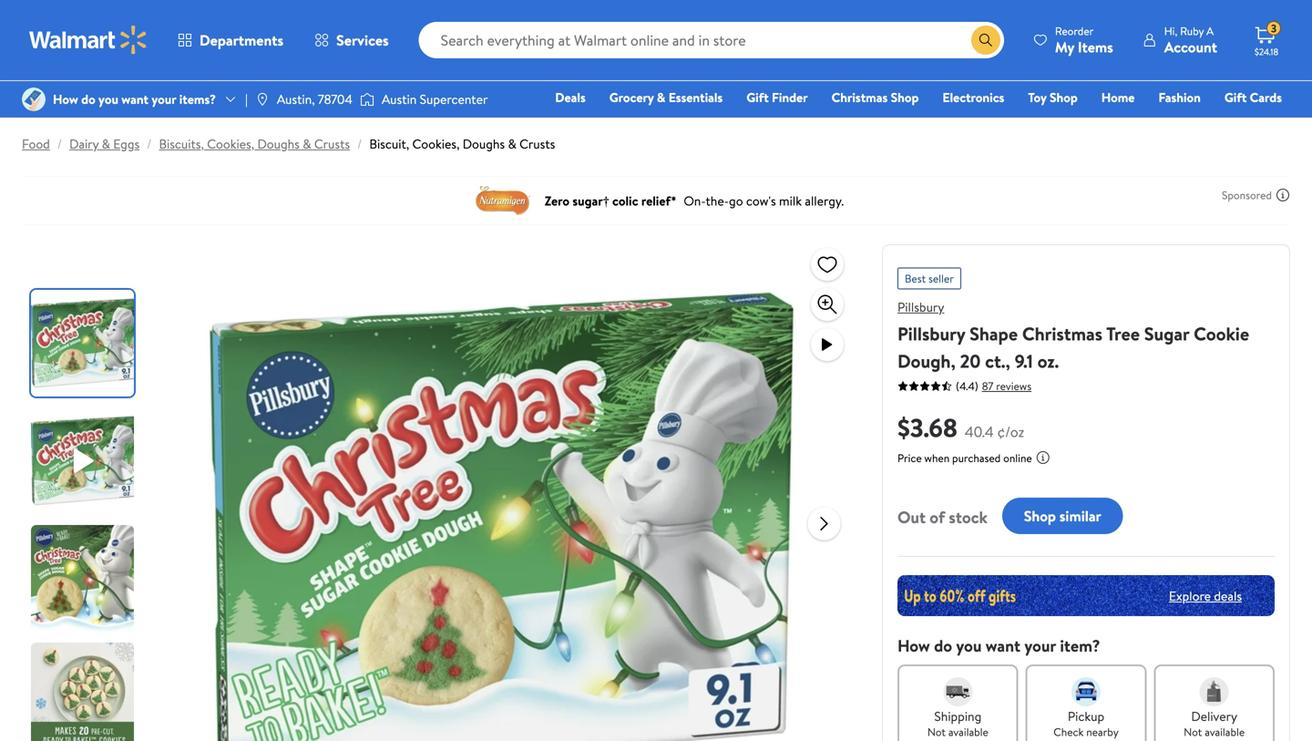 Task type: describe. For each thing, give the bounding box(es) containing it.
you for how do you want your item?
[[957, 635, 982, 657]]

next media item image
[[814, 513, 836, 535]]

(4.4)
[[956, 378, 979, 394]]

add to favorites list, pillsbury shape christmas tree sugar cookie dough, 20 ct., 9.1 oz. image
[[817, 253, 839, 276]]

shipping not available
[[928, 708, 989, 740]]

87
[[983, 378, 994, 394]]

deals link
[[547, 88, 594, 107]]

oz.
[[1038, 348, 1060, 374]]

legal information image
[[1036, 450, 1051, 465]]

pickup
[[1068, 708, 1105, 725]]

ad disclaimer and feedback image
[[1276, 188, 1291, 202]]

gift finder
[[747, 88, 808, 106]]

intent image for shipping image
[[944, 677, 973, 707]]

 image for how do you want your items?
[[22, 88, 46, 111]]

zoom image modal image
[[817, 294, 839, 315]]

walmart+ link
[[1220, 113, 1291, 133]]

price
[[898, 450, 922, 466]]

shop for toy shop
[[1050, 88, 1078, 106]]

how do you want your items?
[[53, 90, 216, 108]]

dough,
[[898, 348, 956, 374]]

one debit link
[[1135, 113, 1213, 133]]

austin
[[382, 90, 417, 108]]

intent image for pickup image
[[1072, 677, 1101, 707]]

account
[[1165, 37, 1218, 57]]

search icon image
[[979, 33, 994, 47]]

reviews
[[997, 378, 1032, 394]]

electronics link
[[935, 88, 1013, 107]]

toy shop
[[1029, 88, 1078, 106]]

items?
[[179, 90, 216, 108]]

shop similar button
[[1003, 498, 1124, 534]]

ct.,
[[986, 348, 1011, 374]]

pillsbury pillsbury shape christmas tree sugar cookie dough, 20 ct., 9.1 oz.
[[898, 298, 1250, 374]]

shop for christmas shop
[[891, 88, 919, 106]]

delivery
[[1192, 708, 1238, 725]]

deals
[[556, 88, 586, 106]]

up to sixty percent off deals. shop now. image
[[898, 575, 1276, 616]]

finder
[[772, 88, 808, 106]]

2 crusts from the left
[[520, 135, 556, 153]]

cards
[[1251, 88, 1283, 106]]

debit
[[1174, 114, 1205, 132]]

tree
[[1107, 321, 1141, 346]]

1 doughs from the left
[[258, 135, 300, 153]]

1 cookies, from the left
[[207, 135, 254, 153]]

registry link
[[1065, 113, 1128, 133]]

out
[[898, 506, 926, 529]]

gift cards registry
[[1073, 88, 1283, 132]]

1 crusts from the left
[[314, 135, 350, 153]]

$24.18
[[1255, 46, 1279, 58]]

grocery & essentials link
[[602, 88, 731, 107]]

austin supercenter
[[382, 90, 488, 108]]

do for how do you want your items?
[[81, 90, 95, 108]]

you for how do you want your items?
[[99, 90, 118, 108]]

reorder my items
[[1056, 23, 1114, 57]]

online
[[1004, 450, 1033, 466]]

toy shop link
[[1021, 88, 1087, 107]]

dairy
[[69, 135, 99, 153]]

your for item?
[[1025, 635, 1057, 657]]

one debit
[[1143, 114, 1205, 132]]

|
[[245, 90, 248, 108]]

$3.68 40.4 ¢/oz
[[898, 410, 1025, 445]]

biscuit,
[[370, 135, 409, 153]]

price when purchased online
[[898, 450, 1033, 466]]

40.4
[[965, 422, 994, 442]]

1 pillsbury from the top
[[898, 298, 945, 316]]

how for how do you want your item?
[[898, 635, 931, 657]]

hi,
[[1165, 23, 1178, 39]]

how for how do you want your items?
[[53, 90, 78, 108]]

explore deals link
[[1162, 580, 1250, 612]]

home link
[[1094, 88, 1144, 107]]

grocery & essentials
[[610, 88, 723, 106]]

delivery not available
[[1185, 708, 1246, 740]]

austin, 78704
[[277, 90, 353, 108]]

gift for finder
[[747, 88, 769, 106]]

grocery
[[610, 88, 654, 106]]

ruby
[[1181, 23, 1205, 39]]

services button
[[299, 18, 404, 62]]

not for delivery
[[1185, 724, 1203, 740]]

out of stock
[[898, 506, 988, 529]]

christmas inside 'link'
[[832, 88, 888, 106]]

pillsbury shape christmas tree sugar cookie dough, 20 ct., 9.1 oz. image
[[210, 244, 794, 741]]

eggs
[[113, 135, 140, 153]]

christmas inside pillsbury pillsbury shape christmas tree sugar cookie dough, 20 ct., 9.1 oz.
[[1023, 321, 1103, 346]]

available for shipping
[[949, 724, 989, 740]]

 image for austin, 78704
[[255, 92, 270, 107]]

food
[[22, 135, 50, 153]]

(4.4) 87 reviews
[[956, 378, 1032, 394]]

shop similar
[[1025, 506, 1102, 526]]

87 reviews link
[[979, 378, 1032, 394]]



Task type: locate. For each thing, give the bounding box(es) containing it.
not
[[928, 724, 946, 740], [1185, 724, 1203, 740]]

1 horizontal spatial want
[[986, 635, 1021, 657]]

1 / from the left
[[57, 135, 62, 153]]

your left items?
[[152, 90, 176, 108]]

shipping
[[935, 708, 982, 725]]

/ left biscuit, at the left top
[[358, 135, 362, 153]]

2 horizontal spatial /
[[358, 135, 362, 153]]

food link
[[22, 135, 50, 153]]

austin,
[[277, 90, 315, 108]]

christmas right finder
[[832, 88, 888, 106]]

gift finder link
[[739, 88, 817, 107]]

2 cookies, from the left
[[413, 135, 460, 153]]

you up intent image for shipping
[[957, 635, 982, 657]]

1 horizontal spatial how
[[898, 635, 931, 657]]

0 horizontal spatial /
[[57, 135, 62, 153]]

sugar
[[1145, 321, 1190, 346]]

food / dairy & eggs / biscuits, cookies, doughs & crusts / biscuit, cookies, doughs & crusts
[[22, 135, 556, 153]]

1 horizontal spatial crusts
[[520, 135, 556, 153]]

deals
[[1215, 587, 1243, 605]]

0 vertical spatial want
[[121, 90, 149, 108]]

best
[[905, 271, 926, 286]]

nearby
[[1087, 724, 1119, 740]]

1 horizontal spatial do
[[935, 635, 953, 657]]

fashion
[[1159, 88, 1202, 106]]

0 vertical spatial do
[[81, 90, 95, 108]]

2 / from the left
[[147, 135, 152, 153]]

1 vertical spatial how
[[898, 635, 931, 657]]

¢/oz
[[998, 422, 1025, 442]]

how up shipping not available
[[898, 635, 931, 657]]

2 doughs from the left
[[463, 135, 505, 153]]

1 horizontal spatial cookies,
[[413, 135, 460, 153]]

seller
[[929, 271, 954, 286]]

shape
[[970, 321, 1018, 346]]

pillsbury shape christmas tree sugar cookie dough, 20 ct., 9.1 oz. - image 4 of 11 image
[[31, 643, 138, 741]]

1 vertical spatial want
[[986, 635, 1021, 657]]

pillsbury
[[898, 298, 945, 316], [898, 321, 966, 346]]

 image
[[360, 90, 375, 108]]

one
[[1143, 114, 1170, 132]]

1 horizontal spatial gift
[[1225, 88, 1248, 106]]

doughs down 'supercenter' in the top left of the page
[[463, 135, 505, 153]]

walmart+
[[1228, 114, 1283, 132]]

do up dairy
[[81, 90, 95, 108]]

pillsbury shape christmas tree sugar cookie dough, 20 ct., 9.1 oz. - image 3 of 11 image
[[31, 525, 138, 632]]

pickup check nearby
[[1054, 708, 1119, 740]]

not down intent image for shipping
[[928, 724, 946, 740]]

similar
[[1060, 506, 1102, 526]]

biscuits, cookies, doughs & crusts link
[[159, 135, 350, 153]]

1 vertical spatial do
[[935, 635, 953, 657]]

1 vertical spatial christmas
[[1023, 321, 1103, 346]]

1 vertical spatial your
[[1025, 635, 1057, 657]]

view video image
[[817, 334, 839, 356]]

available inside shipping not available
[[949, 724, 989, 740]]

shop inside 'link'
[[891, 88, 919, 106]]

shop inside button
[[1025, 506, 1057, 526]]

a
[[1207, 23, 1215, 39]]

purchased
[[953, 450, 1001, 466]]

available for delivery
[[1206, 724, 1246, 740]]

do for how do you want your item?
[[935, 635, 953, 657]]

shop left similar
[[1025, 506, 1057, 526]]

gift left cards
[[1225, 88, 1248, 106]]

of
[[930, 506, 946, 529]]

fashion link
[[1151, 88, 1210, 107]]

biscuit, cookies, doughs & crusts link
[[370, 135, 556, 153]]

1 horizontal spatial doughs
[[463, 135, 505, 153]]

0 horizontal spatial how
[[53, 90, 78, 108]]

doughs down austin, at the left top of the page
[[258, 135, 300, 153]]

0 horizontal spatial cookies,
[[207, 135, 254, 153]]

cookies,
[[207, 135, 254, 153], [413, 135, 460, 153]]

not down intent image for delivery
[[1185, 724, 1203, 740]]

christmas
[[832, 88, 888, 106], [1023, 321, 1103, 346]]

0 horizontal spatial do
[[81, 90, 95, 108]]

how
[[53, 90, 78, 108], [898, 635, 931, 657]]

christmas shop link
[[824, 88, 928, 107]]

how up dairy
[[53, 90, 78, 108]]

3
[[1272, 21, 1278, 36]]

gift cards link
[[1217, 88, 1291, 107]]

crusts
[[314, 135, 350, 153], [520, 135, 556, 153]]

intent image for delivery image
[[1200, 677, 1230, 707]]

0 horizontal spatial want
[[121, 90, 149, 108]]

not inside delivery not available
[[1185, 724, 1203, 740]]

sponsored
[[1223, 187, 1273, 203]]

0 vertical spatial christmas
[[832, 88, 888, 106]]

pillsbury shape christmas tree sugar cookie dough, 20 ct., 9.1 oz. - image 2 of 11 image
[[31, 408, 138, 514]]

departments
[[200, 30, 284, 50]]

pillsbury link
[[898, 298, 945, 316]]

&
[[657, 88, 666, 106], [102, 135, 110, 153], [303, 135, 311, 153], [508, 135, 517, 153]]

0 horizontal spatial you
[[99, 90, 118, 108]]

dairy & eggs link
[[69, 135, 140, 153]]

1 gift from the left
[[747, 88, 769, 106]]

/ right food
[[57, 135, 62, 153]]

walmart image
[[29, 26, 148, 55]]

0 horizontal spatial not
[[928, 724, 946, 740]]

christmas up oz.
[[1023, 321, 1103, 346]]

1 horizontal spatial christmas
[[1023, 321, 1103, 346]]

stock
[[949, 506, 988, 529]]

78704
[[318, 90, 353, 108]]

essentials
[[669, 88, 723, 106]]

my
[[1056, 37, 1075, 57]]

reorder
[[1056, 23, 1094, 39]]

not for shipping
[[928, 724, 946, 740]]

1 horizontal spatial /
[[147, 135, 152, 153]]

 image
[[22, 88, 46, 111], [255, 92, 270, 107]]

Walmart Site-Wide search field
[[419, 22, 1005, 58]]

pillsbury up 'dough,'
[[898, 321, 966, 346]]

cookie
[[1195, 321, 1250, 346]]

item?
[[1061, 635, 1101, 657]]

20
[[961, 348, 981, 374]]

1 horizontal spatial  image
[[255, 92, 270, 107]]

1 vertical spatial pillsbury
[[898, 321, 966, 346]]

not inside shipping not available
[[928, 724, 946, 740]]

cookies, down austin supercenter
[[413, 135, 460, 153]]

0 horizontal spatial gift
[[747, 88, 769, 106]]

items
[[1078, 37, 1114, 57]]

0 vertical spatial you
[[99, 90, 118, 108]]

1 horizontal spatial your
[[1025, 635, 1057, 657]]

want for items?
[[121, 90, 149, 108]]

crusts down the deals link on the left top of page
[[520, 135, 556, 153]]

you
[[99, 90, 118, 108], [957, 635, 982, 657]]

3 / from the left
[[358, 135, 362, 153]]

want for item?
[[986, 635, 1021, 657]]

available down intent image for shipping
[[949, 724, 989, 740]]

christmas shop
[[832, 88, 919, 106]]

pillsbury shape christmas tree sugar cookie dough, 20 ct., 9.1 oz. - image 1 of 11 image
[[31, 290, 138, 397]]

pillsbury down best
[[898, 298, 945, 316]]

gift inside gift cards registry
[[1225, 88, 1248, 106]]

shop right toy
[[1050, 88, 1078, 106]]

/
[[57, 135, 62, 153], [147, 135, 152, 153], [358, 135, 362, 153]]

shop
[[891, 88, 919, 106], [1050, 88, 1078, 106], [1025, 506, 1057, 526]]

0 horizontal spatial your
[[152, 90, 176, 108]]

1 horizontal spatial not
[[1185, 724, 1203, 740]]

services
[[337, 30, 389, 50]]

cookies, down |
[[207, 135, 254, 153]]

2 pillsbury from the top
[[898, 321, 966, 346]]

check
[[1054, 724, 1084, 740]]

home
[[1102, 88, 1136, 106]]

best seller
[[905, 271, 954, 286]]

your left item?
[[1025, 635, 1057, 657]]

Search search field
[[419, 22, 1005, 58]]

9.1
[[1015, 348, 1034, 374]]

how do you want your item?
[[898, 635, 1101, 657]]

1 vertical spatial you
[[957, 635, 982, 657]]

available inside delivery not available
[[1206, 724, 1246, 740]]

explore deals
[[1170, 587, 1243, 605]]

explore
[[1170, 587, 1212, 605]]

 image right |
[[255, 92, 270, 107]]

1 not from the left
[[928, 724, 946, 740]]

departments button
[[162, 18, 299, 62]]

0 vertical spatial pillsbury
[[898, 298, 945, 316]]

1 available from the left
[[949, 724, 989, 740]]

2 not from the left
[[1185, 724, 1203, 740]]

$3.68
[[898, 410, 958, 445]]

 image up food
[[22, 88, 46, 111]]

1 horizontal spatial available
[[1206, 724, 1246, 740]]

0 horizontal spatial available
[[949, 724, 989, 740]]

hi, ruby a account
[[1165, 23, 1218, 57]]

available down intent image for delivery
[[1206, 724, 1246, 740]]

gift
[[747, 88, 769, 106], [1225, 88, 1248, 106]]

want left item?
[[986, 635, 1021, 657]]

want up eggs
[[121, 90, 149, 108]]

want
[[121, 90, 149, 108], [986, 635, 1021, 657]]

0 vertical spatial your
[[152, 90, 176, 108]]

your for items?
[[152, 90, 176, 108]]

crusts down 78704 on the top left of page
[[314, 135, 350, 153]]

/ right eggs
[[147, 135, 152, 153]]

shop left the electronics
[[891, 88, 919, 106]]

0 horizontal spatial doughs
[[258, 135, 300, 153]]

biscuits,
[[159, 135, 204, 153]]

when
[[925, 450, 950, 466]]

electronics
[[943, 88, 1005, 106]]

2 available from the left
[[1206, 724, 1246, 740]]

gift left finder
[[747, 88, 769, 106]]

supercenter
[[420, 90, 488, 108]]

1 horizontal spatial you
[[957, 635, 982, 657]]

gift for cards
[[1225, 88, 1248, 106]]

0 horizontal spatial christmas
[[832, 88, 888, 106]]

2 gift from the left
[[1225, 88, 1248, 106]]

0 vertical spatial how
[[53, 90, 78, 108]]

0 horizontal spatial  image
[[22, 88, 46, 111]]

do up intent image for shipping
[[935, 635, 953, 657]]

0 horizontal spatial crusts
[[314, 135, 350, 153]]

you up dairy & eggs link
[[99, 90, 118, 108]]

doughs
[[258, 135, 300, 153], [463, 135, 505, 153]]



Task type: vqa. For each thing, say whether or not it's contained in the screenshot.
1st Ear from right
no



